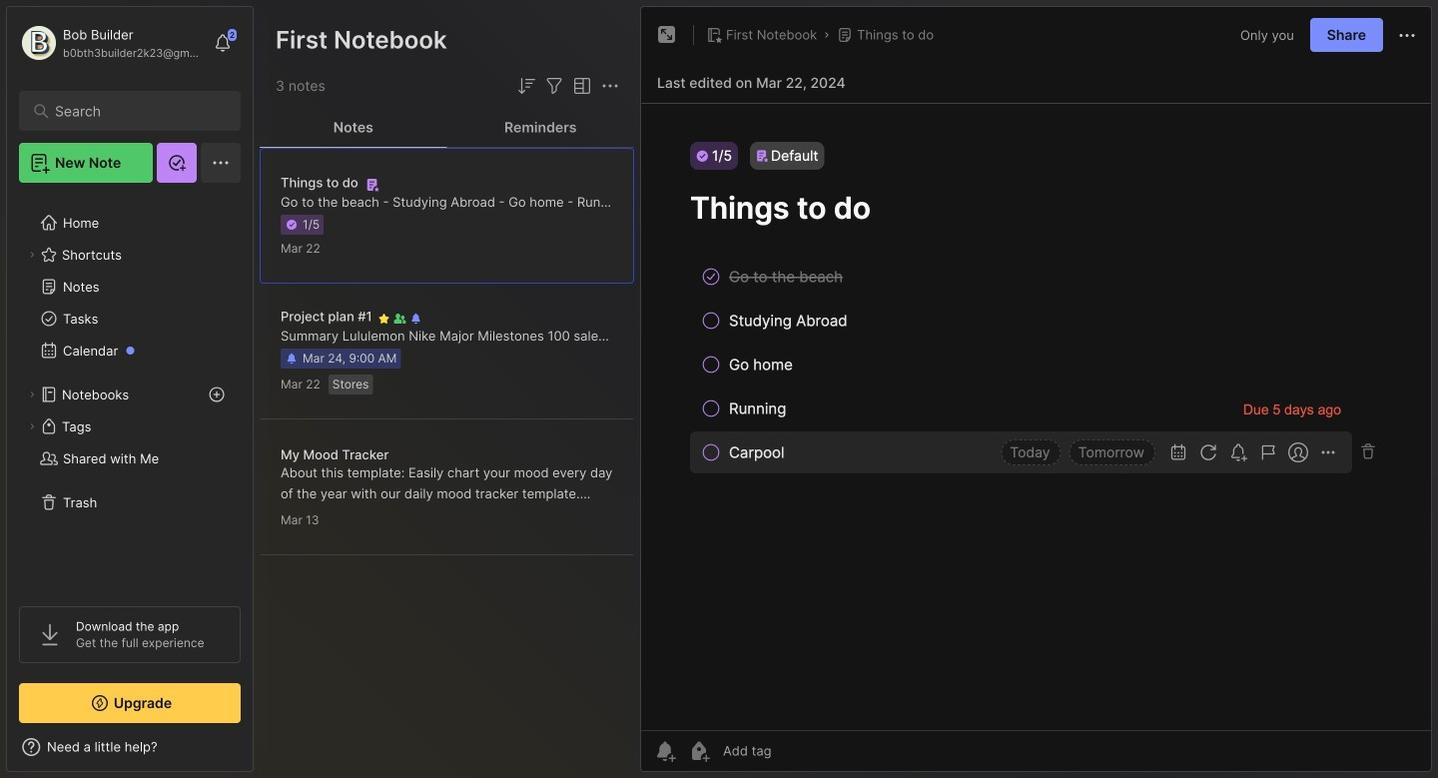 Task type: vqa. For each thing, say whether or not it's contained in the screenshot.
the rightmost TAGS
no



Task type: describe. For each thing, give the bounding box(es) containing it.
tree inside 'main' element
[[7, 195, 253, 589]]

add a reminder image
[[653, 739, 677, 763]]

expand tags image
[[26, 421, 38, 433]]

Note Editor text field
[[641, 103, 1432, 730]]

0 vertical spatial more actions field
[[1396, 22, 1420, 48]]

Sort options field
[[515, 74, 539, 98]]

note window element
[[640, 6, 1433, 777]]

more actions image
[[599, 74, 622, 98]]

WHAT'S NEW field
[[7, 731, 253, 763]]

expand note image
[[655, 23, 679, 47]]

1 vertical spatial more actions field
[[599, 74, 622, 98]]

expand notebooks image
[[26, 389, 38, 401]]

Account field
[[19, 23, 204, 63]]

more actions image
[[1396, 24, 1420, 48]]

click to collapse image
[[252, 741, 267, 765]]

View options field
[[567, 74, 595, 98]]



Task type: locate. For each thing, give the bounding box(es) containing it.
Add tag field
[[721, 742, 871, 760]]

0 horizontal spatial more actions field
[[599, 74, 622, 98]]

none search field inside 'main' element
[[55, 99, 214, 123]]

More actions field
[[1396, 22, 1420, 48], [599, 74, 622, 98]]

main element
[[0, 0, 260, 778]]

Search text field
[[55, 102, 214, 121]]

None search field
[[55, 99, 214, 123]]

Add filters field
[[543, 74, 567, 98]]

1 horizontal spatial more actions field
[[1396, 22, 1420, 48]]

add filters image
[[543, 74, 567, 98]]

add tag image
[[687, 739, 711, 763]]

tree
[[7, 195, 253, 589]]

tab list
[[260, 108, 634, 148]]



